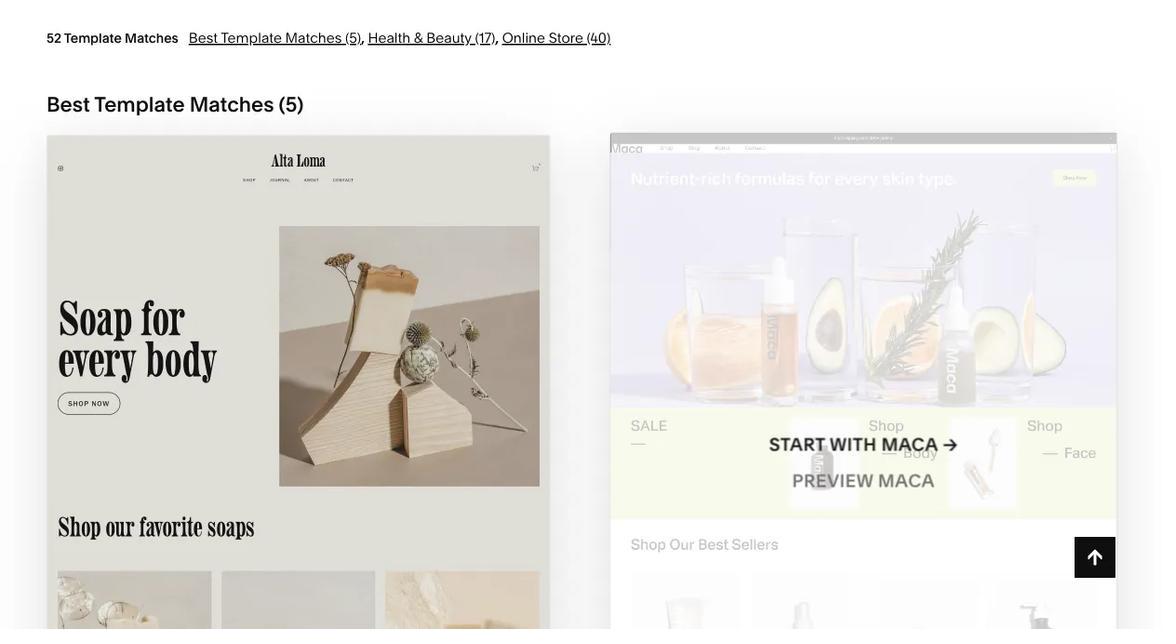 Task type: describe. For each thing, give the bounding box(es) containing it.
(5)
[[345, 30, 361, 47]]

start with maca
[[770, 434, 939, 456]]

matches for (
[[190, 92, 274, 117]]

beauty
[[427, 30, 472, 47]]

preview for preview maca
[[793, 471, 874, 492]]

health
[[368, 30, 411, 47]]

1 , from the left
[[361, 30, 365, 47]]

preview altaloma link
[[206, 456, 391, 507]]

52
[[47, 31, 61, 46]]

online store (40) link
[[502, 30, 611, 47]]

2 , from the left
[[496, 30, 499, 47]]

start with altaloma button
[[183, 420, 414, 471]]

online
[[502, 30, 546, 47]]

start with maca button
[[770, 420, 959, 471]]

best template matches (5) , health & beauty (17) , online store (40)
[[189, 30, 611, 47]]

(
[[279, 92, 286, 117]]

maca inside 'preview maca' link
[[879, 471, 936, 492]]

matches
[[125, 31, 179, 46]]

start with altaloma
[[183, 434, 395, 456]]

&
[[414, 30, 423, 47]]

with for altaloma
[[243, 434, 291, 456]]

with for maca
[[830, 434, 877, 456]]

52 template matches
[[47, 31, 179, 46]]



Task type: locate. For each thing, give the bounding box(es) containing it.
2 with from the left
[[830, 434, 877, 456]]

1 horizontal spatial start
[[770, 434, 826, 456]]

0 horizontal spatial preview
[[206, 471, 287, 492]]

)
[[297, 92, 304, 117]]

start for preview altaloma
[[183, 434, 239, 456]]

maca down the start with maca
[[879, 471, 936, 492]]

1 preview from the left
[[206, 471, 287, 492]]

preview maca link
[[793, 456, 936, 507]]

template
[[221, 30, 282, 47], [94, 92, 185, 117]]

1 vertical spatial maca
[[879, 471, 936, 492]]

0 horizontal spatial start
[[183, 434, 239, 456]]

0 vertical spatial maca
[[882, 434, 939, 456]]

template down matches
[[94, 92, 185, 117]]

with up 'preview altaloma'
[[243, 434, 291, 456]]

health & beauty (17) link
[[368, 30, 496, 47]]

template
[[64, 31, 122, 46]]

1 start from the left
[[183, 434, 239, 456]]

0 horizontal spatial template
[[94, 92, 185, 117]]

best template matches (5) link
[[189, 30, 361, 47]]

template for best template matches (5) , health & beauty (17) , online store (40)
[[221, 30, 282, 47]]

best down '52'
[[47, 92, 90, 117]]

1 vertical spatial template
[[94, 92, 185, 117]]

altaloma up 'preview altaloma'
[[295, 434, 395, 456]]

1 horizontal spatial matches
[[285, 30, 342, 47]]

preview down start with altaloma
[[206, 471, 287, 492]]

template for best template matches ( 5 )
[[94, 92, 185, 117]]

1 with from the left
[[243, 434, 291, 456]]

altaloma down start with altaloma
[[291, 471, 391, 492]]

0 vertical spatial matches
[[285, 30, 342, 47]]

matches left (
[[190, 92, 274, 117]]

(17)
[[475, 30, 496, 47]]

maca
[[882, 434, 939, 456], [879, 471, 936, 492]]

0 horizontal spatial ,
[[361, 30, 365, 47]]

start for preview maca
[[770, 434, 826, 456]]

best template matches ( 5 )
[[47, 92, 304, 117]]

altaloma inside button
[[295, 434, 395, 456]]

start
[[183, 434, 239, 456], [770, 434, 826, 456]]

(40)
[[587, 30, 611, 47]]

1 horizontal spatial ,
[[496, 30, 499, 47]]

,
[[361, 30, 365, 47], [496, 30, 499, 47]]

matches
[[285, 30, 342, 47], [190, 92, 274, 117]]

0 vertical spatial altaloma
[[295, 434, 395, 456]]

maca image
[[612, 134, 1117, 629]]

1 vertical spatial best
[[47, 92, 90, 117]]

2 start from the left
[[770, 434, 826, 456]]

, left health
[[361, 30, 365, 47]]

back to top image
[[1086, 547, 1106, 568]]

maca inside start with maca button
[[882, 434, 939, 456]]

with
[[243, 434, 291, 456], [830, 434, 877, 456]]

preview altaloma
[[206, 471, 391, 492]]

0 vertical spatial template
[[221, 30, 282, 47]]

5
[[286, 92, 297, 117]]

matches for (5)
[[285, 30, 342, 47]]

1 vertical spatial altaloma
[[291, 471, 391, 492]]

2 preview from the left
[[793, 471, 874, 492]]

, left online
[[496, 30, 499, 47]]

1 horizontal spatial with
[[830, 434, 877, 456]]

preview down the start with maca
[[793, 471, 874, 492]]

with up preview maca
[[830, 434, 877, 456]]

1 horizontal spatial template
[[221, 30, 282, 47]]

0 vertical spatial best
[[189, 30, 218, 47]]

best
[[189, 30, 218, 47], [47, 92, 90, 117]]

altaloma image
[[47, 136, 550, 629]]

1 horizontal spatial preview
[[793, 471, 874, 492]]

with inside start with altaloma button
[[243, 434, 291, 456]]

preview maca
[[793, 471, 936, 492]]

best right matches
[[189, 30, 218, 47]]

template up (
[[221, 30, 282, 47]]

0 horizontal spatial matches
[[190, 92, 274, 117]]

best for best template matches (5) , health & beauty (17) , online store (40)
[[189, 30, 218, 47]]

preview for preview altaloma
[[206, 471, 287, 492]]

with inside start with maca button
[[830, 434, 877, 456]]

store
[[549, 30, 584, 47]]

0 horizontal spatial with
[[243, 434, 291, 456]]

preview
[[206, 471, 287, 492], [793, 471, 874, 492]]

matches left (5)
[[285, 30, 342, 47]]

altaloma
[[295, 434, 395, 456], [291, 471, 391, 492]]

1 horizontal spatial best
[[189, 30, 218, 47]]

maca up preview maca
[[882, 434, 939, 456]]

0 horizontal spatial best
[[47, 92, 90, 117]]

1 vertical spatial matches
[[190, 92, 274, 117]]

best for best template matches ( 5 )
[[47, 92, 90, 117]]



Task type: vqa. For each thing, say whether or not it's contained in the screenshot.
the rightmost the and
no



